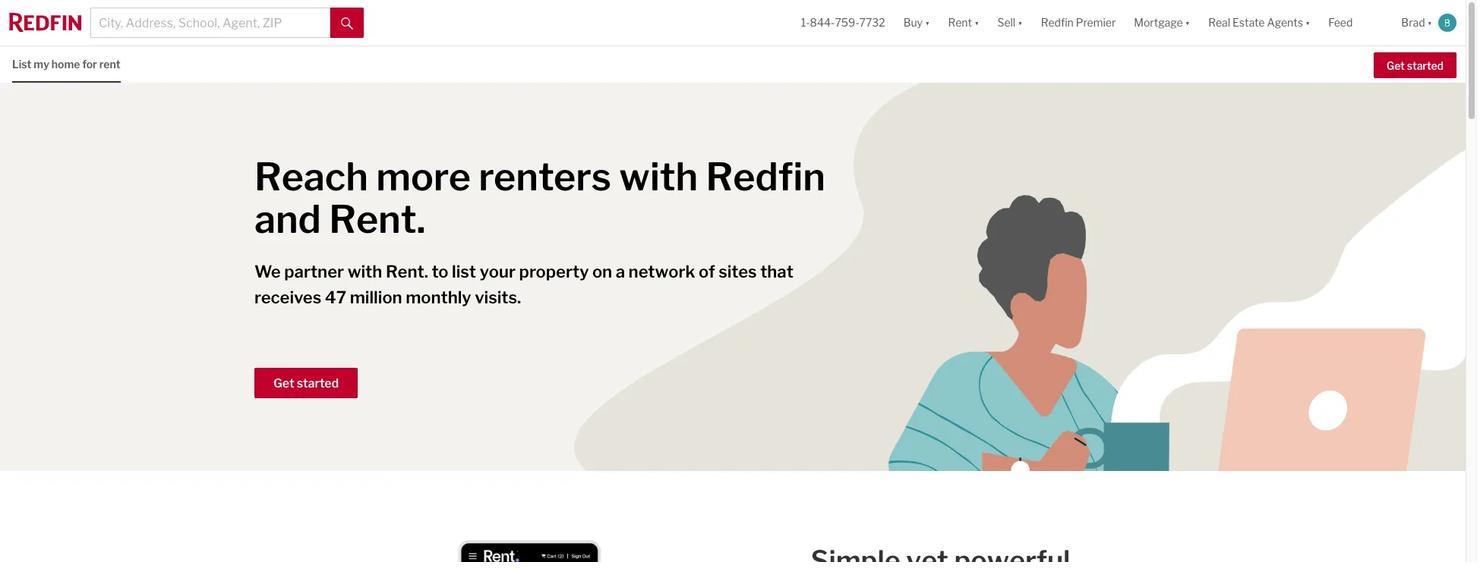 Task type: vqa. For each thing, say whether or not it's contained in the screenshot.
Buy ▾ button
yes



Task type: locate. For each thing, give the bounding box(es) containing it.
▾ right agents
[[1305, 16, 1310, 29]]

list my home for rent link
[[12, 46, 120, 81]]

1 vertical spatial get started
[[273, 377, 339, 391]]

we
[[254, 262, 281, 282]]

to
[[432, 262, 448, 282]]

City, Address, School, Agent, ZIP search field
[[90, 8, 330, 38]]

0 vertical spatial get started
[[1387, 59, 1444, 72]]

▾ for buy ▾
[[925, 16, 930, 29]]

real
[[1208, 16, 1230, 29]]

phone showing rent. list your home for rent site image
[[369, 534, 608, 563]]

0 vertical spatial started
[[1407, 59, 1444, 72]]

1 horizontal spatial with
[[619, 154, 698, 200]]

we partner with rent. to list your property on a network of sites that receives 47 million monthly visits.
[[254, 262, 793, 308]]

partner
[[284, 262, 344, 282]]

0 vertical spatial rent.
[[329, 197, 426, 242]]

4 ▾ from the left
[[1185, 16, 1190, 29]]

1 vertical spatial get
[[273, 377, 294, 391]]

started
[[1407, 59, 1444, 72], [297, 377, 339, 391]]

0 vertical spatial redfin
[[1041, 16, 1074, 29]]

brad ▾
[[1401, 16, 1432, 29]]

759-
[[835, 16, 859, 29]]

1 vertical spatial get started button
[[254, 368, 358, 399]]

real estate agents ▾ link
[[1208, 0, 1310, 46]]

1 horizontal spatial started
[[1407, 59, 1444, 72]]

0 vertical spatial with
[[619, 154, 698, 200]]

1 vertical spatial rent.
[[386, 262, 428, 282]]

with
[[619, 154, 698, 200], [348, 262, 382, 282]]

sell ▾ button
[[988, 0, 1032, 46]]

0 horizontal spatial get started button
[[254, 368, 358, 399]]

get started
[[1387, 59, 1444, 72], [273, 377, 339, 391]]

rent. inside reach more renters with redfin and rent.
[[329, 197, 426, 242]]

0 horizontal spatial with
[[348, 262, 382, 282]]

0 horizontal spatial get started
[[273, 377, 339, 391]]

rent. inside "we partner with rent. to list your property on a network of sites that receives 47 million monthly visits."
[[386, 262, 428, 282]]

estate
[[1233, 16, 1265, 29]]

0 horizontal spatial started
[[297, 377, 339, 391]]

buy ▾
[[904, 16, 930, 29]]

▾
[[925, 16, 930, 29], [974, 16, 979, 29], [1018, 16, 1023, 29], [1185, 16, 1190, 29], [1305, 16, 1310, 29], [1427, 16, 1432, 29]]

rent ▾ button
[[948, 0, 979, 46]]

▾ right mortgage
[[1185, 16, 1190, 29]]

844-
[[810, 16, 835, 29]]

47
[[325, 288, 346, 308]]

1-844-759-7732 link
[[801, 16, 885, 29]]

million
[[350, 288, 402, 308]]

0 vertical spatial get
[[1387, 59, 1405, 72]]

feed button
[[1319, 0, 1392, 46]]

get inside lady drinking coffee next to her laptop image
[[273, 377, 294, 391]]

get started button
[[1374, 52, 1457, 78], [254, 368, 358, 399]]

list
[[12, 58, 31, 71]]

brad
[[1401, 16, 1425, 29]]

▾ right sell
[[1018, 16, 1023, 29]]

with inside "we partner with rent. to list your property on a network of sites that receives 47 million monthly visits."
[[348, 262, 382, 282]]

get for rightmost get started button
[[1387, 59, 1405, 72]]

get
[[1387, 59, 1405, 72], [273, 377, 294, 391]]

premier
[[1076, 16, 1116, 29]]

0 horizontal spatial redfin
[[706, 154, 825, 200]]

▾ right buy
[[925, 16, 930, 29]]

for
[[82, 58, 97, 71]]

1 vertical spatial started
[[297, 377, 339, 391]]

1 vertical spatial redfin
[[706, 154, 825, 200]]

1 ▾ from the left
[[925, 16, 930, 29]]

started for get started button in the lady drinking coffee next to her laptop image
[[297, 377, 339, 391]]

real estate agents ▾ button
[[1199, 0, 1319, 46]]

list
[[452, 262, 476, 282]]

home
[[52, 58, 80, 71]]

3 ▾ from the left
[[1018, 16, 1023, 29]]

agents
[[1267, 16, 1303, 29]]

redfin
[[1041, 16, 1074, 29], [706, 154, 825, 200]]

your
[[480, 262, 516, 282]]

▾ right rent
[[974, 16, 979, 29]]

real estate agents ▾
[[1208, 16, 1310, 29]]

get started button inside lady drinking coffee next to her laptop image
[[254, 368, 358, 399]]

sell
[[997, 16, 1016, 29]]

mortgage ▾ button
[[1134, 0, 1190, 46]]

2 ▾ from the left
[[974, 16, 979, 29]]

reach
[[254, 154, 368, 200]]

more
[[376, 154, 471, 200]]

feed
[[1329, 16, 1353, 29]]

receives
[[254, 288, 321, 308]]

1-844-759-7732
[[801, 16, 885, 29]]

rent
[[948, 16, 972, 29]]

redfin premier button
[[1032, 0, 1125, 46]]

7732
[[859, 16, 885, 29]]

0 horizontal spatial get
[[273, 377, 294, 391]]

monthly
[[406, 288, 471, 308]]

user photo image
[[1438, 14, 1457, 32]]

▾ for sell ▾
[[1018, 16, 1023, 29]]

started inside lady drinking coffee next to her laptop image
[[297, 377, 339, 391]]

▾ right brad
[[1427, 16, 1432, 29]]

0 vertical spatial get started button
[[1374, 52, 1457, 78]]

rent.
[[329, 197, 426, 242], [386, 262, 428, 282]]

1 horizontal spatial redfin
[[1041, 16, 1074, 29]]

1 horizontal spatial get
[[1387, 59, 1405, 72]]

6 ▾ from the left
[[1427, 16, 1432, 29]]

redfin premier
[[1041, 16, 1116, 29]]

1 vertical spatial with
[[348, 262, 382, 282]]

redfin inside reach more renters with redfin and rent.
[[706, 154, 825, 200]]

rent
[[99, 58, 120, 71]]

my
[[34, 58, 49, 71]]

buy
[[904, 16, 923, 29]]

mortgage
[[1134, 16, 1183, 29]]

started for rightmost get started button
[[1407, 59, 1444, 72]]



Task type: describe. For each thing, give the bounding box(es) containing it.
list my home for rent
[[12, 58, 120, 71]]

1-
[[801, 16, 810, 29]]

buy ▾ button
[[904, 0, 930, 46]]

submit search image
[[341, 17, 353, 29]]

redfin inside button
[[1041, 16, 1074, 29]]

▾ for mortgage ▾
[[1185, 16, 1190, 29]]

on
[[592, 262, 612, 282]]

get started inside lady drinking coffee next to her laptop image
[[273, 377, 339, 391]]

of
[[699, 262, 715, 282]]

property
[[519, 262, 589, 282]]

that
[[760, 262, 793, 282]]

▾ for rent ▾
[[974, 16, 979, 29]]

a
[[616, 262, 625, 282]]

rent ▾ button
[[939, 0, 988, 46]]

get for get started button in the lady drinking coffee next to her laptop image
[[273, 377, 294, 391]]

sell ▾
[[997, 16, 1023, 29]]

▾ for brad ▾
[[1427, 16, 1432, 29]]

reach more renters with redfin and rent.
[[254, 154, 825, 242]]

lady drinking coffee next to her laptop image
[[0, 83, 1466, 472]]

visits.
[[475, 288, 521, 308]]

mortgage ▾
[[1134, 16, 1190, 29]]

with inside reach more renters with redfin and rent.
[[619, 154, 698, 200]]

buy ▾ button
[[894, 0, 939, 46]]

sites
[[719, 262, 757, 282]]

network
[[629, 262, 695, 282]]

rent ▾
[[948, 16, 979, 29]]

1 horizontal spatial get started
[[1387, 59, 1444, 72]]

sell ▾ button
[[997, 0, 1023, 46]]

and
[[254, 197, 321, 242]]

5 ▾ from the left
[[1305, 16, 1310, 29]]

1 horizontal spatial get started button
[[1374, 52, 1457, 78]]

renters
[[479, 154, 611, 200]]

mortgage ▾ button
[[1125, 0, 1199, 46]]



